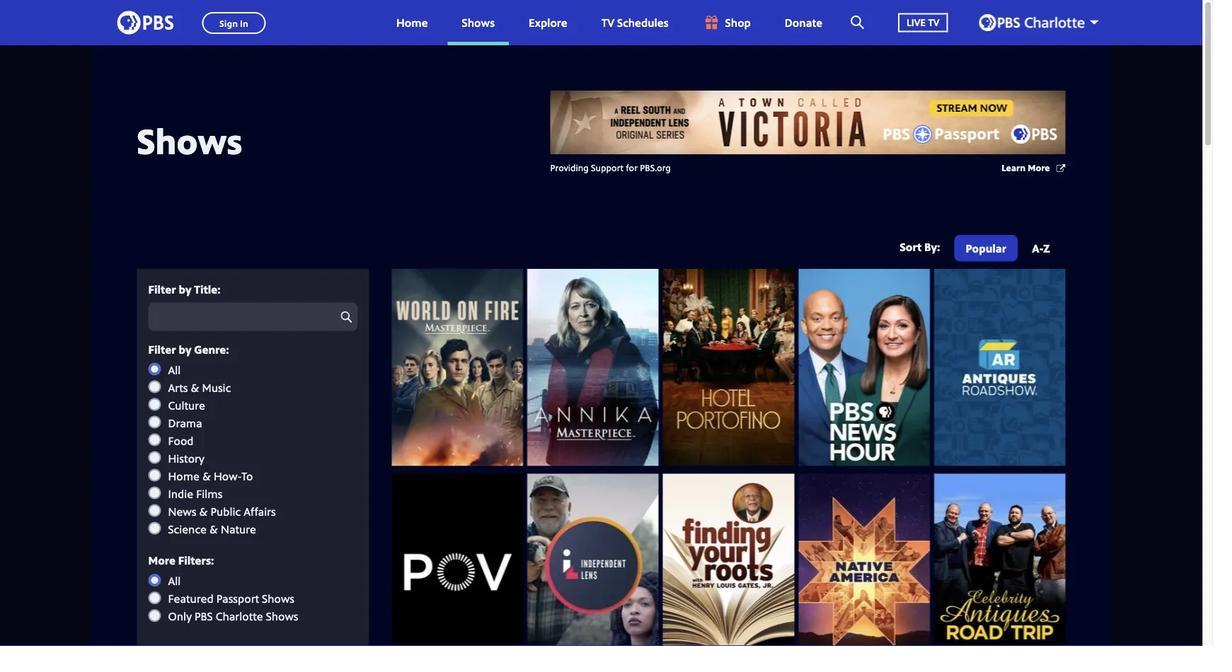 Task type: vqa. For each thing, say whether or not it's contained in the screenshot.
Live
yes



Task type: locate. For each thing, give the bounding box(es) containing it.
1 by from the top
[[179, 281, 191, 297]]

featured
[[168, 591, 214, 606]]

by left genre:
[[179, 342, 191, 357]]

schedules
[[617, 15, 669, 30]]

2 by from the top
[[179, 342, 191, 357]]

all
[[168, 362, 181, 377], [168, 573, 181, 589]]

0 horizontal spatial more
[[148, 553, 176, 568]]

filter by genre: all arts & music culture drama food history home & how-to indie films news & public affairs science & nature
[[148, 342, 276, 537]]

shop
[[725, 15, 751, 30]]

z
[[1044, 240, 1050, 256]]

tv left schedules
[[602, 15, 615, 30]]

for
[[626, 161, 638, 174]]

advertisement region
[[550, 91, 1066, 154]]

filter for filter by genre: all arts & music culture drama food history home & how-to indie films news & public affairs science & nature
[[148, 342, 176, 357]]

0 horizontal spatial tv
[[602, 15, 615, 30]]

a-z
[[1032, 240, 1050, 256]]

filter up 'arts' on the bottom of the page
[[148, 342, 176, 357]]

by inside 'filter by genre: all arts & music culture drama food history home & how-to indie films news & public affairs science & nature'
[[179, 342, 191, 357]]

pov image
[[392, 474, 523, 646]]

& down films
[[199, 504, 208, 519]]

more
[[1028, 161, 1050, 174], [148, 553, 176, 568]]

learn
[[1002, 161, 1026, 174]]

home
[[396, 15, 428, 30], [168, 468, 200, 484]]

2 all from the top
[[168, 573, 181, 589]]

nature
[[221, 522, 256, 537]]

1 filter from the top
[[148, 281, 176, 297]]

live tv
[[907, 16, 940, 29]]

tv inside 'live tv' link
[[928, 16, 940, 29]]

0 vertical spatial by
[[179, 281, 191, 297]]

1 vertical spatial filter
[[148, 342, 176, 357]]

only
[[168, 609, 192, 624]]

1 horizontal spatial more
[[1028, 161, 1050, 174]]

filter left the title:
[[148, 281, 176, 297]]

learn more
[[1002, 161, 1050, 174]]

music
[[202, 380, 231, 395]]

news
[[168, 504, 196, 519]]

sort
[[900, 239, 922, 255]]

tv
[[602, 15, 615, 30], [928, 16, 940, 29]]

explore link
[[515, 0, 582, 45]]

search image
[[851, 16, 865, 29]]

filter
[[148, 281, 176, 297], [148, 342, 176, 357]]

0 horizontal spatial home
[[168, 468, 200, 484]]

&
[[191, 380, 199, 395], [202, 468, 211, 484], [199, 504, 208, 519], [209, 522, 218, 537]]

more filters: all featured passport shows only pbs charlotte shows
[[148, 553, 298, 624]]

0 vertical spatial all
[[168, 362, 181, 377]]

indie
[[168, 486, 193, 501]]

pbs image
[[117, 7, 174, 39]]

by
[[179, 281, 191, 297], [179, 342, 191, 357]]

to
[[241, 468, 253, 484]]

by for title:
[[179, 281, 191, 297]]

more left filters:
[[148, 553, 176, 568]]

sort by:
[[900, 239, 940, 255]]

pbs
[[195, 609, 213, 624]]

1 horizontal spatial home
[[396, 15, 428, 30]]

1 vertical spatial more
[[148, 553, 176, 568]]

more right learn
[[1028, 161, 1050, 174]]

shows
[[462, 15, 495, 30], [137, 116, 242, 164], [262, 591, 295, 606], [266, 609, 298, 624]]

by left the title:
[[179, 281, 191, 297]]

filter for filter by title:
[[148, 281, 176, 297]]

donate link
[[771, 0, 837, 45]]

1 vertical spatial home
[[168, 468, 200, 484]]

all up 'arts' on the bottom of the page
[[168, 362, 181, 377]]

1 all from the top
[[168, 362, 181, 377]]

2 filter from the top
[[148, 342, 176, 357]]

a-
[[1032, 240, 1044, 256]]

world on fire image
[[392, 269, 523, 466]]

1 horizontal spatial tv
[[928, 16, 940, 29]]

Filter by Title: text field
[[148, 303, 358, 331]]

filters:
[[178, 553, 214, 568]]

shop link
[[689, 0, 765, 45]]

affairs
[[244, 504, 276, 519]]

independent lens image
[[528, 474, 659, 646]]

1 vertical spatial by
[[179, 342, 191, 357]]

home link
[[382, 0, 442, 45]]

filter inside 'filter by genre: all arts & music culture drama food history home & how-to indie films news & public affairs science & nature'
[[148, 342, 176, 357]]

live tv link
[[884, 0, 962, 45]]

charlotte
[[216, 609, 263, 624]]

& right 'arts' on the bottom of the page
[[191, 380, 199, 395]]

pbs newshour image
[[799, 269, 930, 466]]

home left shows link
[[396, 15, 428, 30]]

1 vertical spatial all
[[168, 573, 181, 589]]

sort by: element
[[952, 235, 1062, 265]]

popular
[[966, 240, 1007, 256]]

live
[[907, 16, 926, 29]]

finding your roots image
[[663, 474, 795, 646]]

learn more link
[[1002, 161, 1066, 175]]

pbs charlotte image
[[979, 14, 1085, 31]]

culture
[[168, 398, 205, 413]]

more inside more filters: all featured passport shows only pbs charlotte shows
[[148, 553, 176, 568]]

tv right 'live'
[[928, 16, 940, 29]]

0 vertical spatial filter
[[148, 281, 176, 297]]

home down history
[[168, 468, 200, 484]]

arts
[[168, 380, 188, 395]]

how-
[[214, 468, 241, 484]]

all up featured
[[168, 573, 181, 589]]



Task type: describe. For each thing, give the bounding box(es) containing it.
more filters: element
[[148, 573, 358, 624]]

native america image
[[799, 474, 930, 646]]

home inside 'filter by genre: all arts & music culture drama food history home & how-to indie films news & public affairs science & nature'
[[168, 468, 200, 484]]

providing
[[550, 161, 589, 174]]

all inside more filters: all featured passport shows only pbs charlotte shows
[[168, 573, 181, 589]]

& up films
[[202, 468, 211, 484]]

filter by title:
[[148, 281, 221, 297]]

celebrity antiques road trip image
[[934, 474, 1066, 646]]

tv schedules link
[[587, 0, 683, 45]]

history
[[168, 451, 204, 466]]

pbs.org
[[640, 161, 671, 174]]

passport
[[216, 591, 259, 606]]

support
[[591, 161, 624, 174]]

0 vertical spatial home
[[396, 15, 428, 30]]

shows link
[[448, 0, 509, 45]]

& down public
[[209, 522, 218, 537]]

hotel portofino image
[[663, 269, 795, 466]]

providing support for pbs.org
[[550, 161, 671, 174]]

science
[[168, 522, 207, 537]]

genre:
[[194, 342, 229, 357]]

tv schedules
[[602, 15, 669, 30]]

antiques roadshow image
[[934, 269, 1066, 466]]

filter by genre: element
[[148, 362, 358, 537]]

public
[[211, 504, 241, 519]]

0 vertical spatial more
[[1028, 161, 1050, 174]]

tv inside tv schedules link
[[602, 15, 615, 30]]

title:
[[194, 281, 221, 297]]

donate
[[785, 15, 823, 30]]

films
[[196, 486, 223, 501]]

by:
[[925, 239, 940, 255]]

by for genre:
[[179, 342, 191, 357]]

explore
[[529, 15, 568, 30]]

all inside 'filter by genre: all arts & music culture drama food history home & how-to indie films news & public affairs science & nature'
[[168, 362, 181, 377]]

food
[[168, 433, 194, 448]]

drama
[[168, 415, 202, 431]]

annika image
[[528, 269, 659, 466]]



